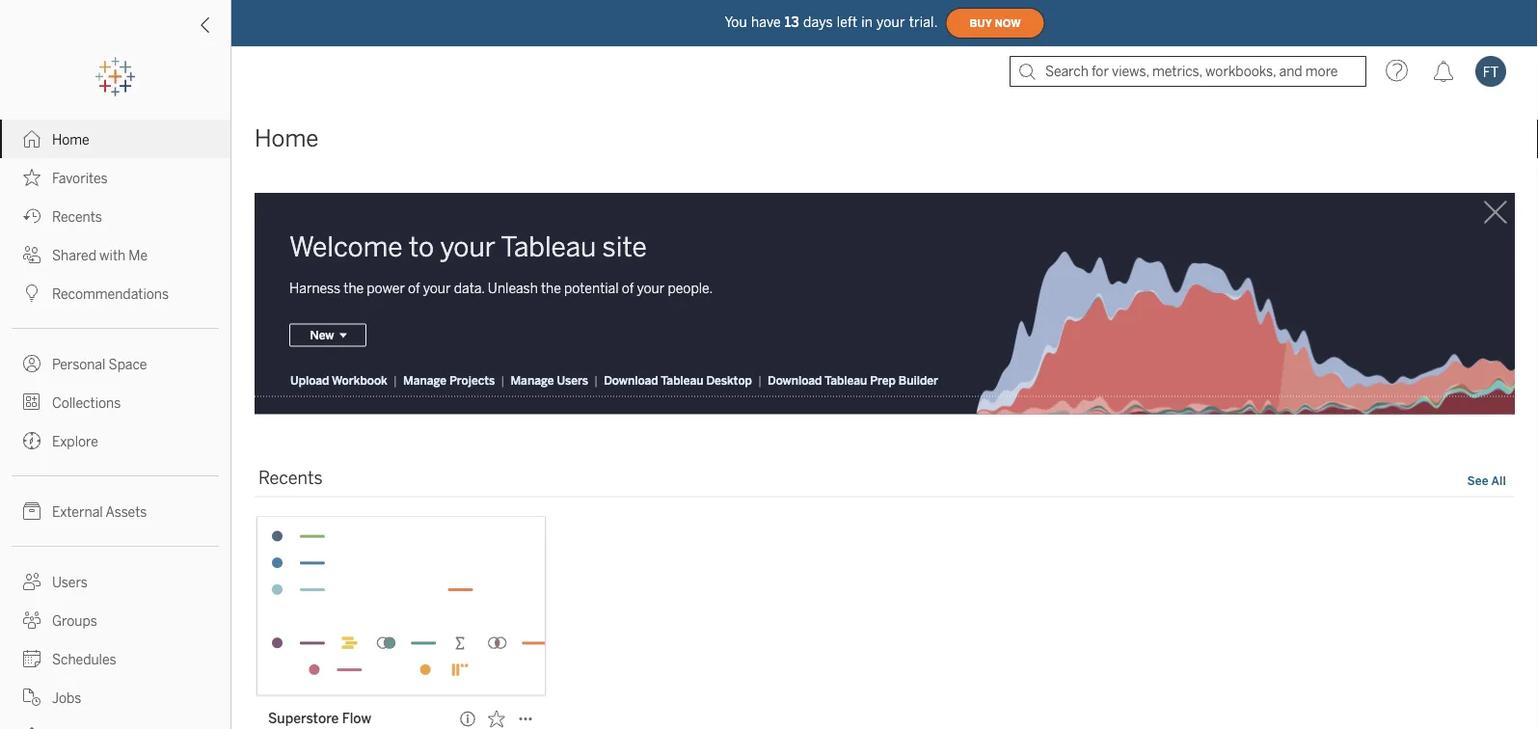 Task type: vqa. For each thing, say whether or not it's contained in the screenshot.
left Users
yes



Task type: describe. For each thing, give the bounding box(es) containing it.
2 manage from the left
[[511, 373, 554, 387]]

recents link
[[0, 197, 230, 235]]

home link
[[0, 120, 230, 158]]

harness the power of your data. unleash the potential of your people.
[[289, 280, 713, 296]]

upload
[[290, 373, 329, 387]]

your left people.
[[637, 280, 665, 296]]

welcome to your tableau site
[[289, 230, 647, 263]]

explore
[[52, 433, 98, 449]]

shared with me
[[52, 247, 148, 263]]

left
[[837, 14, 857, 30]]

1 horizontal spatial recents
[[258, 468, 323, 488]]

builder
[[899, 373, 938, 387]]

manage projects link
[[402, 372, 496, 388]]

schedules
[[52, 651, 116, 667]]

1 | from the left
[[393, 373, 397, 387]]

favorites link
[[0, 158, 230, 197]]

1 horizontal spatial home
[[255, 125, 319, 152]]

0 vertical spatial users
[[557, 373, 588, 387]]

projects
[[449, 373, 495, 387]]

13
[[785, 14, 799, 30]]

2 the from the left
[[541, 280, 561, 296]]

main navigation. press the up and down arrow keys to access links. element
[[0, 120, 230, 729]]

2 download from the left
[[768, 373, 822, 387]]

groups
[[52, 613, 97, 629]]

home inside main navigation. press the up and down arrow keys to access links. element
[[52, 132, 89, 148]]

power
[[367, 280, 405, 296]]

1 manage from the left
[[403, 373, 447, 387]]

all
[[1491, 473, 1506, 487]]

with
[[99, 247, 126, 263]]

personal
[[52, 356, 105, 372]]

groups link
[[0, 601, 230, 639]]

1 the from the left
[[344, 280, 364, 296]]

new
[[310, 328, 334, 342]]

navigation panel element
[[0, 58, 230, 729]]

jobs link
[[0, 678, 230, 716]]

upload workbook | manage projects | manage users | download tableau desktop | download tableau prep builder
[[290, 373, 938, 387]]

see
[[1467, 473, 1489, 487]]

assets
[[105, 504, 147, 520]]

in
[[861, 14, 873, 30]]

external assets
[[52, 504, 147, 520]]

schedules link
[[0, 639, 230, 678]]

users inside users link
[[52, 574, 88, 590]]

personal space
[[52, 356, 147, 372]]

you have 13 days left in your trial.
[[725, 14, 938, 30]]

download tableau desktop link
[[603, 372, 753, 388]]

external
[[52, 504, 103, 520]]

jobs
[[52, 690, 81, 706]]

see all link
[[1466, 471, 1507, 491]]

workbook
[[332, 373, 387, 387]]

buy now button
[[946, 8, 1045, 39]]

buy
[[970, 17, 992, 29]]

explore link
[[0, 421, 230, 460]]

external assets link
[[0, 492, 230, 530]]

see all
[[1467, 473, 1506, 487]]

Search for views, metrics, workbooks, and more text field
[[1010, 56, 1366, 87]]

days
[[803, 14, 833, 30]]

manage users link
[[510, 372, 589, 388]]

now
[[995, 17, 1021, 29]]



Task type: locate. For each thing, give the bounding box(es) containing it.
home
[[255, 125, 319, 152], [52, 132, 89, 148]]

3 | from the left
[[594, 373, 598, 387]]

manage
[[403, 373, 447, 387], [511, 373, 554, 387]]

1 vertical spatial users
[[52, 574, 88, 590]]

the right unleash
[[541, 280, 561, 296]]

collections link
[[0, 383, 230, 421]]

1 horizontal spatial tableau
[[661, 373, 703, 387]]

tableau left prep
[[825, 373, 867, 387]]

collections
[[52, 395, 121, 411]]

harness
[[289, 280, 341, 296]]

1 horizontal spatial download
[[768, 373, 822, 387]]

manage left projects
[[403, 373, 447, 387]]

tableau left desktop
[[661, 373, 703, 387]]

users
[[557, 373, 588, 387], [52, 574, 88, 590]]

recents inside recents link
[[52, 209, 102, 225]]

users link
[[0, 562, 230, 601]]

prep
[[870, 373, 896, 387]]

1 horizontal spatial of
[[622, 280, 634, 296]]

new button
[[289, 323, 366, 347]]

1 horizontal spatial users
[[557, 373, 588, 387]]

of right potential
[[622, 280, 634, 296]]

2 of from the left
[[622, 280, 634, 296]]

unleash
[[488, 280, 538, 296]]

tableau up unleash
[[501, 230, 596, 263]]

data.
[[454, 280, 485, 296]]

superstore flow
[[268, 711, 371, 727]]

download right desktop
[[768, 373, 822, 387]]

site
[[602, 230, 647, 263]]

2 | from the left
[[501, 373, 505, 387]]

of right power
[[408, 280, 420, 296]]

have
[[751, 14, 781, 30]]

recents
[[52, 209, 102, 225], [258, 468, 323, 488]]

superstore
[[268, 711, 339, 727]]

your
[[877, 14, 905, 30], [440, 230, 495, 263], [423, 280, 451, 296], [637, 280, 665, 296]]

users down potential
[[557, 373, 588, 387]]

desktop
[[706, 373, 752, 387]]

recommendations link
[[0, 274, 230, 312]]

your right in
[[877, 14, 905, 30]]

flow
[[342, 711, 371, 727]]

| right manage users link
[[594, 373, 598, 387]]

1 download from the left
[[604, 373, 658, 387]]

1 vertical spatial recents
[[258, 468, 323, 488]]

welcome
[[289, 230, 403, 263]]

of
[[408, 280, 420, 296], [622, 280, 634, 296]]

0 horizontal spatial the
[[344, 280, 364, 296]]

space
[[109, 356, 147, 372]]

you
[[725, 14, 747, 30]]

0 horizontal spatial download
[[604, 373, 658, 387]]

to
[[409, 230, 434, 263]]

your up "data."
[[440, 230, 495, 263]]

favorites
[[52, 170, 108, 186]]

0 vertical spatial recents
[[52, 209, 102, 225]]

4 | from the left
[[758, 373, 762, 387]]

shared
[[52, 247, 96, 263]]

manage right projects
[[511, 373, 554, 387]]

download tableau prep builder link
[[767, 372, 939, 388]]

1 horizontal spatial the
[[541, 280, 561, 296]]

0 horizontal spatial manage
[[403, 373, 447, 387]]

0 horizontal spatial home
[[52, 132, 89, 148]]

0 horizontal spatial of
[[408, 280, 420, 296]]

potential
[[564, 280, 619, 296]]

shared with me link
[[0, 235, 230, 274]]

0 horizontal spatial users
[[52, 574, 88, 590]]

| right desktop
[[758, 373, 762, 387]]

|
[[393, 373, 397, 387], [501, 373, 505, 387], [594, 373, 598, 387], [758, 373, 762, 387]]

0 horizontal spatial tableau
[[501, 230, 596, 263]]

download right manage users link
[[604, 373, 658, 387]]

2 horizontal spatial tableau
[[825, 373, 867, 387]]

upload workbook button
[[289, 372, 388, 388]]

users up "groups"
[[52, 574, 88, 590]]

your left "data."
[[423, 280, 451, 296]]

trial.
[[909, 14, 938, 30]]

personal space link
[[0, 344, 230, 383]]

| right workbook
[[393, 373, 397, 387]]

recommendations
[[52, 286, 169, 302]]

download
[[604, 373, 658, 387], [768, 373, 822, 387]]

the left power
[[344, 280, 364, 296]]

buy now
[[970, 17, 1021, 29]]

1 horizontal spatial manage
[[511, 373, 554, 387]]

people.
[[668, 280, 713, 296]]

me
[[129, 247, 148, 263]]

0 horizontal spatial recents
[[52, 209, 102, 225]]

| right projects
[[501, 373, 505, 387]]

1 of from the left
[[408, 280, 420, 296]]

tableau
[[501, 230, 596, 263], [661, 373, 703, 387], [825, 373, 867, 387]]

the
[[344, 280, 364, 296], [541, 280, 561, 296]]



